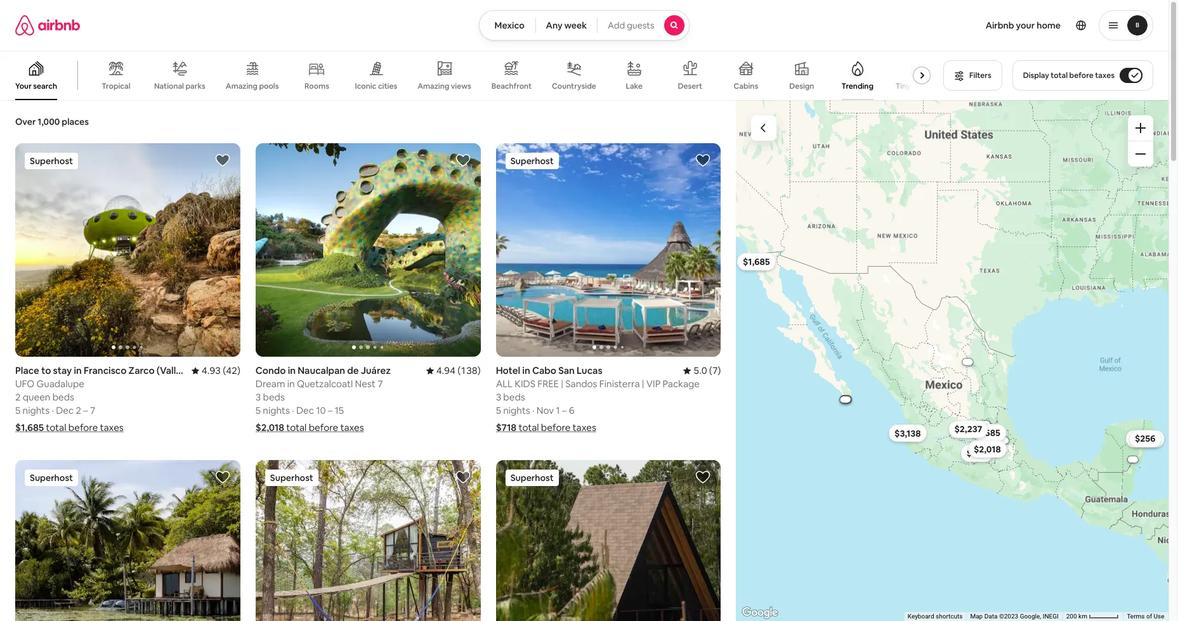 Task type: locate. For each thing, give the bounding box(es) containing it.
dec down guadalupe
[[56, 405, 74, 417]]

3 down the all
[[496, 392, 501, 404]]

– down guadalupe
[[83, 405, 88, 417]]

$1,685
[[743, 255, 770, 267], [15, 422, 44, 434]]

inegi
[[1046, 614, 1062, 621]]

0 horizontal spatial amazing
[[226, 81, 258, 91]]

nights up $718
[[503, 405, 530, 417]]

1 horizontal spatial 3
[[496, 392, 501, 404]]

any
[[546, 20, 562, 31]]

$1,685 inside $1,685 button
[[743, 255, 770, 267]]

map
[[974, 614, 986, 621]]

0 horizontal spatial nights
[[23, 405, 50, 417]]

5 down ufo
[[15, 405, 20, 417]]

dec inside ufo guadalupe 2 queen beds 5 nights · dec 2 – 7 $1,685 total before taxes
[[56, 405, 74, 417]]

· left 10
[[292, 405, 294, 417]]

display total before taxes
[[1023, 70, 1115, 81]]

add to wishlist: hut in camotepec image
[[696, 470, 711, 485]]

before down guadalupe
[[68, 422, 98, 434]]

group
[[0, 51, 936, 100], [15, 143, 240, 357], [256, 143, 481, 357], [496, 143, 721, 357], [15, 461, 240, 622], [256, 461, 481, 622], [496, 461, 721, 622]]

nights
[[23, 405, 50, 417], [263, 405, 290, 417], [503, 405, 530, 417]]

1 horizontal spatial $1,685
[[743, 255, 770, 267]]

over 1,000 places
[[15, 116, 89, 128]]

1,000
[[38, 116, 60, 128]]

1 – from the left
[[83, 405, 88, 417]]

before
[[1069, 70, 1094, 81], [68, 422, 98, 434], [309, 422, 338, 434], [541, 422, 571, 434]]

beds inside condo in naucalpan de juárez dream in quetzalcoatl nest 7 3 beds 5 nights · dec 10 – 15 $2,018 total before taxes
[[263, 392, 285, 404]]

1 horizontal spatial dec
[[296, 405, 314, 417]]

zoom in image
[[1136, 123, 1146, 133]]

2 down ufo
[[15, 392, 21, 404]]

· inside hotel in cabo san lucas all kids free | sandos finisterra | vip package 3 beds 5 nights · nov 1 – 6 $718 total before taxes
[[532, 405, 535, 417]]

before right the display
[[1069, 70, 1094, 81]]

2 horizontal spatial nights
[[503, 405, 530, 417]]

amazing left views
[[418, 81, 449, 91]]

2 – from the left
[[328, 405, 333, 417]]

2 horizontal spatial beds
[[503, 392, 525, 404]]

km
[[1082, 614, 1091, 621]]

total down quetzalcoatl in the bottom left of the page
[[286, 422, 307, 434]]

total inside ufo guadalupe 2 queen beds 5 nights · dec 2 – 7 $1,685 total before taxes
[[46, 422, 66, 434]]

1 vertical spatial 7
[[90, 405, 95, 417]]

0 horizontal spatial |
[[561, 378, 563, 390]]

1 beds from the left
[[52, 392, 74, 404]]

0 horizontal spatial 7
[[90, 405, 95, 417]]

| right 'free'
[[561, 378, 563, 390]]

1 horizontal spatial $2,018
[[976, 444, 1003, 456]]

5.0 out of 5 average rating,  7 reviews image
[[683, 365, 721, 377]]

1 vertical spatial 2
[[76, 405, 81, 417]]

taxes inside hotel in cabo san lucas all kids free | sandos finisterra | vip package 3 beds 5 nights · nov 1 – 6 $718 total before taxes
[[573, 422, 596, 434]]

$2,018 button
[[970, 441, 1009, 459]]

| left vip
[[642, 378, 644, 390]]

amazing for amazing views
[[418, 81, 449, 91]]

2 horizontal spatial –
[[562, 405, 567, 417]]

pools
[[259, 81, 279, 91]]

terms
[[1127, 614, 1145, 621]]

0 horizontal spatial ·
[[52, 405, 54, 417]]

before down 1
[[541, 422, 571, 434]]

1 horizontal spatial 7
[[378, 378, 383, 390]]

2 horizontal spatial ·
[[532, 405, 535, 417]]

1 horizontal spatial |
[[642, 378, 644, 390]]

total right $718
[[519, 422, 539, 434]]

google map
showing 20 stays. region
[[736, 100, 1169, 622]]

0 vertical spatial 7
[[378, 378, 383, 390]]

$585
[[982, 428, 1002, 439]]

· inside condo in naucalpan de juárez dream in quetzalcoatl nest 7 3 beds 5 nights · dec 10 – 15 $2,018 total before taxes
[[292, 405, 294, 417]]

total inside condo in naucalpan de juárez dream in quetzalcoatl nest 7 3 beds 5 nights · dec 10 – 15 $2,018 total before taxes
[[286, 422, 307, 434]]

beds inside hotel in cabo san lucas all kids free | sandos finisterra | vip package 3 beds 5 nights · nov 1 – 6 $718 total before taxes
[[503, 392, 525, 404]]

in right condo
[[288, 365, 296, 377]]

5 up $718
[[496, 405, 501, 417]]

add to wishlist: cabin in huasca de ocampo image
[[455, 470, 471, 485]]

5 inside ufo guadalupe 2 queen beds 5 nights · dec 2 – 7 $1,685 total before taxes
[[15, 405, 20, 417]]

trending
[[842, 81, 874, 91]]

$2,018 down dream
[[256, 422, 284, 434]]

total inside hotel in cabo san lucas all kids free | sandos finisterra | vip package 3 beds 5 nights · nov 1 – 6 $718 total before taxes
[[519, 422, 539, 434]]

nights down queen
[[23, 405, 50, 417]]

in for condo
[[288, 365, 296, 377]]

beds down guadalupe
[[52, 392, 74, 404]]

3 beds from the left
[[503, 392, 525, 404]]

1 · from the left
[[52, 405, 54, 417]]

$2,018 inside condo in naucalpan de juárez dream in quetzalcoatl nest 7 3 beds 5 nights · dec 10 – 15 $2,018 total before taxes
[[256, 422, 284, 434]]

1 vertical spatial $2,018
[[976, 444, 1003, 456]]

1 horizontal spatial 5
[[256, 405, 261, 417]]

2 5 from the left
[[256, 405, 261, 417]]

3 · from the left
[[532, 405, 535, 417]]

(7)
[[709, 365, 721, 377]]

nights down dream
[[263, 405, 290, 417]]

15
[[335, 405, 344, 417]]

before down 10
[[309, 422, 338, 434]]

juárez
[[361, 365, 391, 377]]

2 3 from the left
[[496, 392, 501, 404]]

$2,237 button
[[951, 421, 990, 439]]

taxes inside condo in naucalpan de juárez dream in quetzalcoatl nest 7 3 beds 5 nights · dec 10 – 15 $2,018 total before taxes
[[340, 422, 364, 434]]

any week
[[546, 20, 587, 31]]

finisterra
[[599, 378, 640, 390]]

1 horizontal spatial beds
[[263, 392, 285, 404]]

1 nights from the left
[[23, 405, 50, 417]]

0 vertical spatial $1,685
[[743, 255, 770, 267]]

1 | from the left
[[561, 378, 563, 390]]

in up kids
[[522, 365, 530, 377]]

nights inside condo in naucalpan de juárez dream in quetzalcoatl nest 7 3 beds 5 nights · dec 10 – 15 $2,018 total before taxes
[[263, 405, 290, 417]]

1 horizontal spatial amazing
[[418, 81, 449, 91]]

1 horizontal spatial ·
[[292, 405, 294, 417]]

· down guadalupe
[[52, 405, 54, 417]]

1 horizontal spatial nights
[[263, 405, 290, 417]]

1 3 from the left
[[256, 392, 261, 404]]

$2,018 inside $2,018 button
[[976, 444, 1003, 456]]

0 horizontal spatial 3
[[256, 392, 261, 404]]

$718
[[496, 422, 517, 434]]

– left 15
[[328, 405, 333, 417]]

de
[[347, 365, 359, 377]]

1 horizontal spatial –
[[328, 405, 333, 417]]

0 horizontal spatial dec
[[56, 405, 74, 417]]

$256 button
[[1132, 431, 1165, 448]]

queen
[[23, 392, 50, 404]]

3 5 from the left
[[496, 405, 501, 417]]

3 inside condo in naucalpan de juárez dream in quetzalcoatl nest 7 3 beds 5 nights · dec 10 – 15 $2,018 total before taxes
[[256, 392, 261, 404]]

nights inside hotel in cabo san lucas all kids free | sandos finisterra | vip package 3 beds 5 nights · nov 1 – 6 $718 total before taxes
[[503, 405, 530, 417]]

0 horizontal spatial beds
[[52, 392, 74, 404]]

2 nights from the left
[[263, 405, 290, 417]]

3 down dream
[[256, 392, 261, 404]]

3 nights from the left
[[503, 405, 530, 417]]

1 dec from the left
[[56, 405, 74, 417]]

airbnb your home
[[986, 20, 1061, 31]]

5 down dream
[[256, 405, 261, 417]]

(42)
[[223, 365, 240, 377]]

cities
[[378, 81, 397, 91]]

7 inside ufo guadalupe 2 queen beds 5 nights · dec 2 – 7 $1,685 total before taxes
[[90, 405, 95, 417]]

dec left 10
[[296, 405, 314, 417]]

2
[[15, 392, 21, 404], [76, 405, 81, 417]]

2 · from the left
[[292, 405, 294, 417]]

$2,018 down the '$585' button
[[976, 444, 1003, 456]]

total
[[1051, 70, 1068, 81], [46, 422, 66, 434], [286, 422, 307, 434], [519, 422, 539, 434]]

in inside hotel in cabo san lucas all kids free | sandos finisterra | vip package 3 beds 5 nights · nov 1 – 6 $718 total before taxes
[[522, 365, 530, 377]]

– right 1
[[562, 405, 567, 417]]

ufo
[[15, 378, 34, 390]]

4.93 out of 5 average rating,  42 reviews image
[[191, 365, 240, 377]]

2 beds from the left
[[263, 392, 285, 404]]

2 horizontal spatial 5
[[496, 405, 501, 417]]

beds down dream
[[263, 392, 285, 404]]

1 vertical spatial $1,685
[[15, 422, 44, 434]]

nights inside ufo guadalupe 2 queen beds 5 nights · dec 2 – 7 $1,685 total before taxes
[[23, 405, 50, 417]]

0 vertical spatial 2
[[15, 392, 21, 404]]

keyboard shortcuts
[[911, 614, 966, 621]]

national parks
[[154, 81, 205, 91]]

2 down guadalupe
[[76, 405, 81, 417]]

0 horizontal spatial –
[[83, 405, 88, 417]]

$1,685 button
[[737, 252, 776, 270]]

(138)
[[458, 365, 481, 377]]

0 horizontal spatial 5
[[15, 405, 20, 417]]

taxes
[[1095, 70, 1115, 81], [100, 422, 124, 434], [340, 422, 364, 434], [573, 422, 596, 434]]

3 – from the left
[[562, 405, 567, 417]]

10
[[316, 405, 326, 417]]

· left nov at the bottom of page
[[532, 405, 535, 417]]

$1,826 button
[[1129, 431, 1168, 449]]

terms of use link
[[1127, 614, 1165, 621]]

total inside button
[[1051, 70, 1068, 81]]

7 inside condo in naucalpan de juárez dream in quetzalcoatl nest 7 3 beds 5 nights · dec 10 – 15 $2,018 total before taxes
[[378, 378, 383, 390]]

$2,237
[[956, 424, 984, 436]]

add guests button
[[597, 10, 690, 41]]

1
[[556, 405, 560, 417]]

0 horizontal spatial $2,018
[[256, 422, 284, 434]]

0 vertical spatial $2,018
[[256, 422, 284, 434]]

desert
[[678, 81, 702, 91]]

2 dec from the left
[[296, 405, 314, 417]]

– inside condo in naucalpan de juárez dream in quetzalcoatl nest 7 3 beds 5 nights · dec 10 – 15 $2,018 total before taxes
[[328, 405, 333, 417]]

vip
[[646, 378, 661, 390]]

1 5 from the left
[[15, 405, 20, 417]]

before inside button
[[1069, 70, 1094, 81]]

week
[[564, 20, 587, 31]]

in
[[288, 365, 296, 377], [522, 365, 530, 377], [287, 378, 295, 390]]

None search field
[[479, 10, 690, 41]]

–
[[83, 405, 88, 417], [328, 405, 333, 417], [562, 405, 567, 417]]

beds
[[52, 392, 74, 404], [263, 392, 285, 404], [503, 392, 525, 404]]

amazing left pools
[[226, 81, 258, 91]]

design
[[789, 81, 814, 91]]

4.93 (42)
[[202, 365, 240, 377]]

guadalupe
[[36, 378, 84, 390]]

total right the display
[[1051, 70, 1068, 81]]

beds down the all
[[503, 392, 525, 404]]

your search
[[15, 81, 57, 91]]

total down queen
[[46, 422, 66, 434]]

add to wishlist: hotel in cabo san lucas image
[[696, 153, 711, 168]]

·
[[52, 405, 54, 417], [292, 405, 294, 417], [532, 405, 535, 417]]

places
[[62, 116, 89, 128]]

|
[[561, 378, 563, 390], [642, 378, 644, 390]]

5 inside hotel in cabo san lucas all kids free | sandos finisterra | vip package 3 beds 5 nights · nov 1 – 6 $718 total before taxes
[[496, 405, 501, 417]]

3
[[256, 392, 261, 404], [496, 392, 501, 404]]

hotel in cabo san lucas all kids free | sandos finisterra | vip package 3 beds 5 nights · nov 1 – 6 $718 total before taxes
[[496, 365, 700, 434]]

add to wishlist: condo in naucalpan de juárez image
[[455, 153, 471, 168]]

$2,018
[[256, 422, 284, 434], [976, 444, 1003, 456]]

0 horizontal spatial $1,685
[[15, 422, 44, 434]]

0 horizontal spatial 2
[[15, 392, 21, 404]]

airbnb your home link
[[978, 12, 1068, 39]]



Task type: vqa. For each thing, say whether or not it's contained in the screenshot.
the Add to wishlist: Place to stay in Francisco Zarco (Valle de Guadalupe) image
yes



Task type: describe. For each thing, give the bounding box(es) containing it.
5.0
[[694, 365, 707, 377]]

amazing pools
[[226, 81, 279, 91]]

in right dream
[[287, 378, 295, 390]]

taxes inside button
[[1095, 70, 1115, 81]]

sandos
[[565, 378, 597, 390]]

amazing for amazing pools
[[226, 81, 258, 91]]

none search field containing mexico
[[479, 10, 690, 41]]

homes
[[912, 81, 936, 91]]

in for hotel
[[522, 365, 530, 377]]

zoom out image
[[1136, 149, 1146, 159]]

your
[[1016, 20, 1035, 31]]

taxes inside ufo guadalupe 2 queen beds 5 nights · dec 2 – 7 $1,685 total before taxes
[[100, 422, 124, 434]]

countryside
[[552, 81, 596, 91]]

4.94
[[436, 365, 455, 377]]

dec inside condo in naucalpan de juárez dream in quetzalcoatl nest 7 3 beds 5 nights · dec 10 – 15 $2,018 total before taxes
[[296, 405, 314, 417]]

5 inside condo in naucalpan de juárez dream in quetzalcoatl nest 7 3 beds 5 nights · dec 10 – 15 $2,018 total before taxes
[[256, 405, 261, 417]]

mexico
[[495, 20, 525, 31]]

tropical
[[102, 81, 130, 91]]

4.94 out of 5 average rating,  138 reviews image
[[426, 365, 481, 377]]

map data ©2023 google, inegi
[[974, 614, 1062, 621]]

data
[[988, 614, 1001, 621]]

· inside ufo guadalupe 2 queen beds 5 nights · dec 2 – 7 $1,685 total before taxes
[[52, 405, 54, 417]]

cabins
[[734, 81, 758, 91]]

– inside hotel in cabo san lucas all kids free | sandos finisterra | vip package 3 beds 5 nights · nov 1 – 6 $718 total before taxes
[[562, 405, 567, 417]]

cabo
[[532, 365, 556, 377]]

200
[[1070, 614, 1081, 621]]

iconic cities
[[355, 81, 397, 91]]

quetzalcoatl
[[297, 378, 353, 390]]

4.93
[[202, 365, 221, 377]]

filters
[[970, 70, 991, 81]]

$3,138
[[896, 428, 922, 440]]

$1,685 inside ufo guadalupe 2 queen beds 5 nights · dec 2 – 7 $1,685 total before taxes
[[15, 422, 44, 434]]

views
[[451, 81, 471, 91]]

google,
[[1023, 614, 1045, 621]]

6
[[569, 405, 574, 417]]

5.0 (7)
[[694, 365, 721, 377]]

$585 button
[[976, 425, 1008, 442]]

nov
[[537, 405, 554, 417]]

group containing national parks
[[0, 51, 936, 100]]

add guests
[[608, 20, 654, 31]]

san
[[558, 365, 575, 377]]

beds inside ufo guadalupe 2 queen beds 5 nights · dec 2 – 7 $1,685 total before taxes
[[52, 392, 74, 404]]

national
[[154, 81, 184, 91]]

$3,138 button
[[890, 425, 928, 443]]

200 km
[[1070, 614, 1092, 621]]

all
[[496, 378, 513, 390]]

guests
[[627, 20, 654, 31]]

keyboard
[[911, 614, 938, 621]]

any week button
[[535, 10, 598, 41]]

1 horizontal spatial 2
[[76, 405, 81, 417]]

amazing views
[[418, 81, 471, 91]]

search
[[33, 81, 57, 91]]

©2023
[[1003, 614, 1022, 621]]

beachfront
[[492, 81, 532, 91]]

profile element
[[705, 0, 1153, 51]]

mexico button
[[479, 10, 536, 41]]

$506
[[968, 449, 990, 460]]

parks
[[186, 81, 205, 91]]

nest
[[355, 378, 376, 390]]

display
[[1023, 70, 1049, 81]]

package
[[663, 378, 700, 390]]

kids
[[515, 378, 535, 390]]

your
[[15, 81, 32, 91]]

3 inside hotel in cabo san lucas all kids free | sandos finisterra | vip package 3 beds 5 nights · nov 1 – 6 $718 total before taxes
[[496, 392, 501, 404]]

2 | from the left
[[642, 378, 644, 390]]

add to wishlist: place to stay in francisco zarco (valle de guadalupe) image
[[215, 153, 230, 168]]

lake
[[626, 81, 643, 91]]

display total before taxes button
[[1012, 60, 1153, 91]]

before inside condo in naucalpan de juárez dream in quetzalcoatl nest 7 3 beds 5 nights · dec 10 – 15 $2,018 total before taxes
[[309, 422, 338, 434]]

before inside hotel in cabo san lucas all kids free | sandos finisterra | vip package 3 beds 5 nights · nov 1 – 6 $718 total before taxes
[[541, 422, 571, 434]]

condo
[[256, 365, 286, 377]]

tiny homes
[[896, 81, 936, 91]]

iconic
[[355, 81, 376, 91]]

before inside ufo guadalupe 2 queen beds 5 nights · dec 2 – 7 $1,685 total before taxes
[[68, 422, 98, 434]]

naucalpan
[[298, 365, 345, 377]]

tiny
[[896, 81, 911, 91]]

rooms
[[305, 81, 329, 91]]

over
[[15, 116, 36, 128]]

shortcuts
[[939, 614, 966, 621]]

add to wishlist: apartment in bacalar image
[[215, 470, 230, 485]]

google image
[[739, 605, 781, 622]]

use
[[1154, 614, 1165, 621]]

terms of use
[[1127, 614, 1165, 621]]

home
[[1037, 20, 1061, 31]]

lucas
[[577, 365, 602, 377]]

$2,237 $585 $256
[[956, 424, 1159, 445]]

condo in naucalpan de juárez dream in quetzalcoatl nest 7 3 beds 5 nights · dec 10 – 15 $2,018 total before taxes
[[256, 365, 391, 434]]

200 km button
[[1066, 613, 1124, 622]]

of
[[1147, 614, 1153, 621]]

keyboard shortcuts button
[[911, 613, 966, 622]]

ufo guadalupe 2 queen beds 5 nights · dec 2 – 7 $1,685 total before taxes
[[15, 378, 124, 434]]

free
[[538, 378, 559, 390]]

$1,826
[[1135, 434, 1162, 445]]

– inside ufo guadalupe 2 queen beds 5 nights · dec 2 – 7 $1,685 total before taxes
[[83, 405, 88, 417]]



